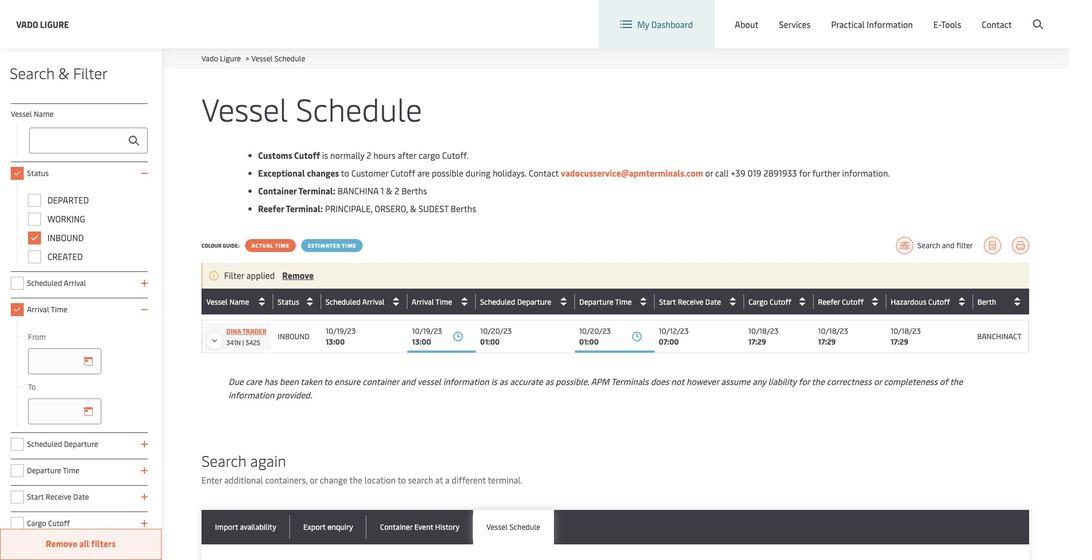 Task type: describe. For each thing, give the bounding box(es) containing it.
0 horizontal spatial vessel schedule
[[202, 87, 422, 130]]

& for reefer terminal:
[[410, 203, 416, 214]]

1 17:29 from the left
[[748, 337, 766, 347]]

at
[[435, 474, 443, 486]]

INBOUND checkbox
[[28, 232, 41, 245]]

to
[[28, 382, 36, 392]]

care
[[246, 376, 262, 387]]

possible
[[432, 167, 464, 179]]

scheduled departure button for second departure time button
[[480, 293, 572, 310]]

any
[[753, 376, 766, 387]]

start for 2nd departure time button from right
[[659, 297, 676, 307]]

or inside search again enter additional containers, or change the location to search at a different terminal.
[[310, 474, 318, 486]]

2891933
[[764, 167, 797, 179]]

reefer terminal: principale, orsero, & sudest berths
[[258, 203, 476, 214]]

availability
[[240, 522, 276, 532]]

hazardous cutoff button for "berth" button associated with 2nd departure time button from right
[[891, 293, 970, 310]]

practical
[[831, 18, 865, 30]]

07:00
[[659, 337, 679, 347]]

2 horizontal spatial the
[[950, 376, 963, 387]]

principale,
[[325, 203, 373, 214]]

due
[[228, 376, 244, 387]]

departure time for second departure time button
[[579, 297, 632, 307]]

10/12/23
[[659, 326, 689, 336]]

dina trader 341n | 342s
[[226, 327, 267, 347]]

import availability
[[215, 522, 276, 532]]

tools
[[941, 18, 961, 30]]

019
[[748, 167, 761, 179]]

after
[[398, 149, 416, 161]]

remove button
[[282, 269, 314, 281]]

date for second departure time button
[[705, 297, 721, 307]]

scheduled arrival button for vessel name button related to 2nd departure time button from right
[[326, 293, 405, 310]]

e-tools button
[[933, 0, 961, 48]]

possible.
[[556, 376, 589, 387]]

services button
[[779, 0, 811, 48]]

0 horizontal spatial filter
[[73, 63, 108, 83]]

arrival time for vessel name button related to 2nd departure time button from right scheduled arrival button
[[412, 297, 452, 307]]

2 10/18/23 from the left
[[818, 326, 848, 336]]

|
[[242, 338, 244, 347]]

1 10/18/23 17:29 from the left
[[748, 326, 779, 347]]

0 vertical spatial 2
[[367, 149, 371, 161]]

however
[[686, 376, 719, 387]]

2 10/18/23 17:29 from the left
[[818, 326, 848, 347]]

container for container event history
[[380, 522, 413, 532]]

reefer cutoff for second departure time button's "berth" button
[[818, 297, 864, 307]]

colour guide:
[[202, 242, 240, 249]]

1 horizontal spatial or
[[705, 167, 713, 179]]

start for second departure time button
[[659, 297, 676, 307]]

2 berth from the left
[[977, 297, 996, 307]]

/
[[984, 10, 988, 22]]

e-tools
[[933, 18, 961, 30]]

global menu button
[[838, 0, 921, 32]]

vado ligure
[[16, 18, 69, 30]]

search and filter button
[[896, 237, 973, 254]]

342s
[[245, 338, 260, 347]]

the inside search again enter additional containers, or change the location to search at a different terminal.
[[349, 474, 362, 486]]

3 10/18/23 17:29 from the left
[[891, 326, 921, 347]]

correctness
[[827, 376, 872, 387]]

1 vertical spatial information
[[228, 389, 274, 401]]

cargo for second departure time button
[[748, 297, 768, 307]]

guide:
[[223, 242, 240, 249]]

customer
[[351, 167, 388, 179]]

scheduled departure button for 2nd departure time button from right
[[480, 293, 572, 310]]

status for vessel name button for second departure time button
[[278, 297, 299, 307]]

export еnquiry button
[[290, 510, 367, 545]]

practical information
[[831, 18, 913, 30]]

date for 2nd departure time button from right
[[705, 297, 721, 307]]

export еnquiry
[[303, 522, 353, 532]]

are
[[417, 167, 430, 179]]

remove all filters button
[[0, 529, 162, 560]]

information.
[[842, 167, 890, 179]]

start receive date button for 2nd departure time button from right
[[659, 293, 741, 310]]

reefer for second departure time button
[[818, 297, 840, 307]]

1 10/19/23 from the left
[[326, 326, 356, 336]]

apm
[[591, 376, 609, 387]]

location
[[794, 10, 827, 22]]

switch location button
[[749, 10, 827, 22]]

further
[[812, 167, 840, 179]]

does
[[651, 376, 669, 387]]

reefer cutoff button for "berth" button associated with 2nd departure time button from right hazardous cutoff button
[[818, 293, 884, 310]]

1 horizontal spatial the
[[812, 376, 825, 387]]

during
[[466, 167, 491, 179]]

reefer for 2nd departure time button from right
[[818, 297, 840, 307]]

login
[[962, 10, 983, 22]]

menu
[[888, 10, 910, 22]]

1 horizontal spatial filter
[[224, 269, 244, 281]]

search for search and filter
[[917, 240, 940, 251]]

hours
[[373, 149, 395, 161]]

cargo cutoff button for reefer cutoff button for second departure time button's "berth" button hazardous cutoff button
[[748, 293, 811, 310]]

0 vertical spatial remove
[[282, 269, 314, 281]]

contact for contact vadocusservice@apmterminals.com or call +39 019 2891933 for further information.
[[529, 167, 559, 179]]

call
[[715, 167, 729, 179]]

ligure for vado ligure > vessel schedule
[[220, 53, 241, 64]]

hazardous cutoff button for second departure time button's "berth" button
[[891, 293, 970, 310]]

search inside search again enter additional containers, or change the location to search at a different terminal.
[[202, 450, 246, 471]]

estimated time
[[308, 242, 356, 249]]

1
[[381, 185, 384, 197]]

search and filter
[[917, 240, 973, 251]]

2 10/20/23 01:00 from the left
[[579, 326, 611, 347]]

for inside due care has been taken to ensure container and vessel information is as accurate as possible. apm terminals does not however assume any liability for the correctness or completeness of the information provided.
[[799, 376, 810, 387]]

my
[[637, 18, 649, 30]]

vessel name for vessel name button related to 2nd departure time button from right
[[206, 297, 249, 307]]

terminal.
[[488, 474, 523, 486]]

DEPARTED checkbox
[[28, 194, 41, 207]]

login / create account link
[[942, 0, 1049, 32]]

container event history
[[380, 522, 460, 532]]

working
[[47, 213, 85, 225]]

vadocusservice@apmterminals.com
[[561, 167, 703, 179]]

import
[[215, 522, 238, 532]]

holidays.
[[493, 167, 527, 179]]

scheduled departure for second departure time button's the scheduled departure button
[[480, 297, 551, 307]]

vessel schedule tab panel
[[202, 545, 1029, 560]]

vessel name button for second departure time button
[[206, 293, 270, 310]]

schedule inside button
[[509, 522, 540, 532]]

container for container terminal: banchina 1 & 2 berths
[[258, 185, 297, 197]]

applied
[[246, 269, 275, 281]]

From text field
[[28, 349, 101, 374]]

1 horizontal spatial information
[[443, 376, 489, 387]]

liability
[[768, 376, 797, 387]]

actual
[[251, 242, 274, 249]]

estimated
[[308, 242, 340, 249]]

0 vertical spatial schedule
[[274, 53, 305, 64]]

1 vertical spatial schedule
[[296, 87, 422, 130]]

e-
[[933, 18, 941, 30]]

1 horizontal spatial 2
[[395, 185, 399, 197]]

not
[[671, 376, 684, 387]]

arrival time button for the scheduled departure button for 2nd departure time button from right
[[412, 293, 473, 310]]

customs
[[258, 149, 292, 161]]

arrival time for vessel name button for second departure time button's scheduled arrival button
[[412, 297, 452, 307]]

1 as from the left
[[499, 376, 508, 387]]

actual time
[[251, 242, 289, 249]]

vessel
[[417, 376, 441, 387]]

1 departure time button from the left
[[579, 293, 652, 310]]

changes
[[307, 167, 339, 179]]

>
[[246, 53, 249, 64]]

0 horizontal spatial vado ligure link
[[16, 18, 69, 31]]

taken
[[300, 376, 322, 387]]

start receive date for 2nd departure time button from right
[[659, 297, 721, 307]]

create
[[990, 10, 1015, 22]]

cargo cutoff for cargo cutoff button for "berth" button associated with 2nd departure time button from right hazardous cutoff button reefer cutoff button
[[748, 297, 791, 307]]

terminal: for container terminal:
[[298, 185, 335, 197]]

scheduled departure for the scheduled departure button for 2nd departure time button from right
[[480, 297, 551, 307]]

scheduled arrival button for vessel name button for second departure time button
[[325, 293, 405, 310]]

arrival time button for second departure time button's the scheduled departure button
[[412, 293, 473, 310]]

login / create account
[[962, 10, 1049, 22]]

ensure
[[334, 376, 360, 387]]

time for actual time
[[275, 242, 289, 249]]

scheduled arrival for vessel name button for second departure time button
[[325, 297, 384, 307]]

2 17:29 from the left
[[818, 337, 836, 347]]

from
[[28, 332, 46, 342]]

to inside due care has been taken to ensure container and vessel information is as accurate as possible. apm terminals does not however assume any liability for the correctness or completeness of the information provided.
[[324, 376, 332, 387]]

enter
[[202, 474, 222, 486]]



Task type: vqa. For each thing, say whether or not it's contained in the screenshot.


Task type: locate. For each thing, give the bounding box(es) containing it.
vessel inside tab list
[[486, 522, 508, 532]]

schedule right > on the left top of page
[[274, 53, 305, 64]]

vessel schedule inside button
[[486, 522, 540, 532]]

1 vertical spatial for
[[799, 376, 810, 387]]

1 horizontal spatial container
[[380, 522, 413, 532]]

date
[[705, 297, 721, 307], [705, 297, 721, 307], [73, 492, 89, 502]]

inbound right trader
[[278, 331, 310, 342]]

0 vertical spatial container
[[258, 185, 297, 197]]

1 vertical spatial berths
[[451, 203, 476, 214]]

1 vertical spatial search
[[917, 240, 940, 251]]

cargo cutoff for reefer cutoff button for second departure time button's "berth" button hazardous cutoff button cargo cutoff button
[[748, 297, 791, 307]]

10/19/23 up vessel
[[412, 326, 442, 336]]

WORKING checkbox
[[28, 213, 41, 226]]

reefer cutoff button for second departure time button's "berth" button hazardous cutoff button
[[818, 293, 884, 310]]

is up "changes"
[[322, 149, 328, 161]]

01:00
[[480, 337, 500, 347], [579, 337, 599, 347]]

2 horizontal spatial to
[[398, 474, 406, 486]]

1 vertical spatial vado ligure link
[[202, 53, 241, 64]]

cargo cutoff button for "berth" button associated with 2nd departure time button from right hazardous cutoff button reefer cutoff button
[[748, 293, 811, 310]]

and inside due care has been taken to ensure container and vessel information is as accurate as possible. apm terminals does not however assume any liability for the correctness or completeness of the information provided.
[[401, 376, 415, 387]]

hazardous cutoff for second departure time button's "berth" button hazardous cutoff button
[[891, 297, 950, 307]]

information right vessel
[[443, 376, 489, 387]]

assume
[[721, 376, 750, 387]]

information down care
[[228, 389, 274, 401]]

or left call
[[705, 167, 713, 179]]

event
[[414, 522, 433, 532]]

2 cargo cutoff button from the left
[[748, 293, 811, 310]]

ligure
[[40, 18, 69, 30], [220, 53, 241, 64]]

10/19/23 13:00 up ensure
[[326, 326, 356, 347]]

1 horizontal spatial contact
[[982, 18, 1012, 30]]

inbound
[[47, 232, 84, 244], [278, 331, 310, 342]]

or left change
[[310, 474, 318, 486]]

1 vertical spatial to
[[324, 376, 332, 387]]

container left event
[[380, 522, 413, 532]]

berths for principale, orsero, & sudest berths
[[451, 203, 476, 214]]

2 horizontal spatial 17:29
[[891, 337, 908, 347]]

1 horizontal spatial 10/18/23
[[818, 326, 848, 336]]

or right "correctness"
[[874, 376, 882, 387]]

1 vertical spatial is
[[491, 376, 497, 387]]

2 right 1 on the top
[[395, 185, 399, 197]]

1 horizontal spatial 13:00
[[412, 337, 431, 347]]

container inside button
[[380, 522, 413, 532]]

2 start receive date button from the left
[[659, 293, 741, 310]]

receive for second departure time button
[[678, 297, 703, 307]]

information
[[867, 18, 913, 30]]

0 vertical spatial to
[[341, 167, 349, 179]]

1 hazardous cutoff button from the left
[[891, 293, 970, 310]]

scheduled departure button
[[480, 293, 572, 310], [480, 293, 572, 310]]

berths
[[402, 185, 427, 197], [451, 203, 476, 214]]

vado for vado ligure > vessel schedule
[[202, 53, 218, 64]]

3 10/18/23 from the left
[[891, 326, 921, 336]]

2 13:00 from the left
[[412, 337, 431, 347]]

1 vertical spatial filter
[[224, 269, 244, 281]]

search inside button
[[917, 240, 940, 251]]

10/19/23
[[326, 326, 356, 336], [412, 326, 442, 336]]

0 vertical spatial terminal:
[[298, 185, 335, 197]]

1 horizontal spatial is
[[491, 376, 497, 387]]

1 horizontal spatial 01:00
[[579, 337, 599, 347]]

ligure left > on the left top of page
[[220, 53, 241, 64]]

practical information button
[[831, 0, 913, 48]]

export
[[303, 522, 326, 532]]

1 vertical spatial &
[[386, 185, 392, 197]]

hazardous for "berth" button associated with 2nd departure time button from right hazardous cutoff button
[[891, 297, 926, 307]]

name
[[34, 109, 54, 119], [229, 297, 249, 307], [229, 297, 249, 307]]

& right 1 on the top
[[386, 185, 392, 197]]

start receive date for second departure time button
[[659, 297, 721, 307]]

berth button for 2nd departure time button from right
[[977, 293, 1026, 310]]

17:29 up "correctness"
[[818, 337, 836, 347]]

0 horizontal spatial the
[[349, 474, 362, 486]]

1 horizontal spatial &
[[386, 185, 392, 197]]

2 horizontal spatial &
[[410, 203, 416, 214]]

departure time button
[[579, 293, 652, 310], [579, 293, 652, 310]]

time for estimated time
[[342, 242, 356, 249]]

CREATED checkbox
[[28, 251, 41, 263]]

arrival time
[[412, 297, 452, 307], [412, 297, 452, 307], [27, 304, 67, 315]]

1 vertical spatial inbound
[[278, 331, 310, 342]]

0 vertical spatial berths
[[402, 185, 427, 197]]

schedule
[[274, 53, 305, 64], [296, 87, 422, 130], [509, 522, 540, 532]]

1 horizontal spatial time
[[342, 242, 356, 249]]

10/18/23 17:29 up "correctness"
[[818, 326, 848, 347]]

1 13:00 from the left
[[326, 337, 345, 347]]

2 berth button from the left
[[977, 293, 1026, 310]]

cargo for 2nd departure time button from right
[[748, 297, 768, 307]]

1 horizontal spatial 10/20/23
[[579, 326, 611, 336]]

vado ligure link up the search & filter
[[16, 18, 69, 31]]

0 vertical spatial filter
[[73, 63, 108, 83]]

1 vertical spatial vessel schedule
[[486, 522, 540, 532]]

vessel name button for 2nd departure time button from right
[[206, 293, 271, 310]]

0 horizontal spatial is
[[322, 149, 328, 161]]

0 horizontal spatial 10/18/23 17:29
[[748, 326, 779, 347]]

provided.
[[276, 389, 312, 401]]

1 horizontal spatial to
[[341, 167, 349, 179]]

1 10/20/23 from the left
[[480, 326, 512, 336]]

time right estimated
[[342, 242, 356, 249]]

the right of
[[950, 376, 963, 387]]

1 horizontal spatial 17:29
[[818, 337, 836, 347]]

0 horizontal spatial search
[[10, 63, 55, 83]]

1 cargo cutoff button from the left
[[748, 293, 811, 310]]

2 reefer cutoff from the left
[[818, 297, 864, 307]]

0 horizontal spatial container
[[258, 185, 297, 197]]

terminals
[[611, 376, 649, 387]]

search
[[408, 474, 433, 486]]

search left filter
[[917, 240, 940, 251]]

0 vertical spatial for
[[799, 167, 810, 179]]

2 horizontal spatial 10/18/23
[[891, 326, 921, 336]]

dina
[[226, 327, 241, 336]]

created
[[47, 251, 83, 262]]

contact button
[[982, 0, 1012, 48]]

2 departure time button from the left
[[579, 293, 652, 310]]

is left accurate
[[491, 376, 497, 387]]

berths down are
[[402, 185, 427, 197]]

scheduled arrival for vessel name button related to 2nd departure time button from right
[[326, 297, 385, 307]]

receive
[[677, 297, 703, 307], [678, 297, 703, 307], [46, 492, 71, 502]]

1 vertical spatial vado
[[202, 53, 218, 64]]

search up enter
[[202, 450, 246, 471]]

history
[[435, 522, 460, 532]]

0 horizontal spatial 17:29
[[748, 337, 766, 347]]

1 10/20/23 01:00 from the left
[[480, 326, 512, 347]]

inbound up the created
[[47, 232, 84, 244]]

10/18/23
[[748, 326, 779, 336], [818, 326, 848, 336], [891, 326, 921, 336]]

2 vertical spatial to
[[398, 474, 406, 486]]

0 horizontal spatial 10/19/23 13:00
[[326, 326, 356, 347]]

2 horizontal spatial or
[[874, 376, 882, 387]]

10/19/23 up ensure
[[326, 326, 356, 336]]

0 horizontal spatial 13:00
[[326, 337, 345, 347]]

my dashboard
[[637, 18, 693, 30]]

schedule down terminal.
[[509, 522, 540, 532]]

0 horizontal spatial 10/19/23
[[326, 326, 356, 336]]

change
[[320, 474, 348, 486]]

13:00 up vessel
[[412, 337, 431, 347]]

vado ligure link left > on the left top of page
[[202, 53, 241, 64]]

1 vertical spatial terminal:
[[286, 203, 323, 214]]

berths right sudest
[[451, 203, 476, 214]]

1 horizontal spatial 10/19/23
[[412, 326, 442, 336]]

cargo cutoff button
[[748, 293, 811, 310], [748, 293, 811, 310]]

& down "vado ligure"
[[58, 63, 69, 83]]

2 reefer cutoff button from the left
[[818, 293, 884, 310]]

0 vertical spatial information
[[443, 376, 489, 387]]

17:29 up completeness
[[891, 337, 908, 347]]

1 horizontal spatial 10/20/23 01:00
[[579, 326, 611, 347]]

cutoff.
[[442, 149, 468, 161]]

time right actual
[[275, 242, 289, 249]]

1 horizontal spatial vado
[[202, 53, 218, 64]]

and left filter
[[942, 240, 955, 251]]

different
[[452, 474, 486, 486]]

name for 2nd departure time button from right
[[229, 297, 249, 307]]

3 17:29 from the left
[[891, 337, 908, 347]]

vadocusservice@apmterminals.com link
[[561, 167, 703, 179]]

hazardous cutoff button
[[891, 293, 970, 310], [891, 293, 970, 310]]

normally
[[330, 149, 364, 161]]

2 hazardous cutoff button from the left
[[891, 293, 970, 310]]

0 horizontal spatial information
[[228, 389, 274, 401]]

13:00 up ensure
[[326, 337, 345, 347]]

2 hazardous from the left
[[891, 297, 926, 307]]

0 horizontal spatial inbound
[[47, 232, 84, 244]]

scheduled arrival button
[[325, 293, 405, 310], [326, 293, 405, 310]]

has
[[264, 376, 278, 387]]

berths for banchina 1 & 2 berths
[[402, 185, 427, 197]]

0 horizontal spatial 10/20/23 01:00
[[480, 326, 512, 347]]

reefer cutoff for "berth" button associated with 2nd departure time button from right
[[818, 297, 864, 307]]

receive for 2nd departure time button from right
[[677, 297, 703, 307]]

the
[[812, 376, 825, 387], [950, 376, 963, 387], [349, 474, 362, 486]]

to inside search again enter additional containers, or change the location to search at a different terminal.
[[398, 474, 406, 486]]

0 vertical spatial search
[[10, 63, 55, 83]]

1 start receive date button from the left
[[659, 293, 741, 310]]

to
[[341, 167, 349, 179], [324, 376, 332, 387], [398, 474, 406, 486]]

2 horizontal spatial search
[[917, 240, 940, 251]]

vado for vado ligure
[[16, 18, 38, 30]]

2 vertical spatial or
[[310, 474, 318, 486]]

0 horizontal spatial &
[[58, 63, 69, 83]]

10/12/23 07:00
[[659, 326, 689, 347]]

about button
[[735, 0, 759, 48]]

0 vertical spatial inbound
[[47, 232, 84, 244]]

10/18/23 up completeness
[[891, 326, 921, 336]]

sudest
[[419, 203, 449, 214]]

13:00
[[326, 337, 345, 347], [412, 337, 431, 347]]

2 left hours
[[367, 149, 371, 161]]

2 hazardous cutoff from the left
[[891, 297, 950, 307]]

1 reefer cutoff from the left
[[818, 297, 864, 307]]

0 horizontal spatial 01:00
[[480, 337, 500, 347]]

global menu
[[861, 10, 910, 22]]

remove right applied
[[282, 269, 314, 281]]

To text field
[[28, 399, 101, 425]]

1 horizontal spatial remove
[[282, 269, 314, 281]]

as right accurate
[[545, 376, 554, 387]]

hazardous cutoff for "berth" button associated with 2nd departure time button from right hazardous cutoff button
[[891, 297, 950, 307]]

scheduled
[[27, 278, 62, 288], [325, 297, 361, 307], [326, 297, 361, 307], [480, 297, 515, 307], [480, 297, 515, 307], [27, 439, 62, 449]]

the right change
[[349, 474, 362, 486]]

to right taken
[[324, 376, 332, 387]]

about
[[735, 18, 759, 30]]

1 vertical spatial contact
[[529, 167, 559, 179]]

or inside due care has been taken to ensure container and vessel information is as accurate as possible. apm terminals does not however assume any liability for the correctness or completeness of the information provided.
[[874, 376, 882, 387]]

terminal: for reefer terminal:
[[286, 203, 323, 214]]

as
[[499, 376, 508, 387], [545, 376, 554, 387]]

hazardous for second departure time button's "berth" button hazardous cutoff button
[[891, 297, 926, 307]]

10/18/23 up 'any' on the right bottom of the page
[[748, 326, 779, 336]]

tab list
[[202, 510, 1029, 545]]

2 10/19/23 13:00 from the left
[[412, 326, 442, 347]]

2 horizontal spatial 10/18/23 17:29
[[891, 326, 921, 347]]

name for second departure time button
[[229, 297, 249, 307]]

0 vertical spatial ligure
[[40, 18, 69, 30]]

0 horizontal spatial time
[[275, 242, 289, 249]]

0 vertical spatial and
[[942, 240, 955, 251]]

tab list containing import availability
[[202, 510, 1029, 545]]

+39
[[731, 167, 745, 179]]

vessel name for vessel name button for second departure time button
[[206, 297, 249, 307]]

and inside button
[[942, 240, 955, 251]]

contact
[[982, 18, 1012, 30], [529, 167, 559, 179]]

1 horizontal spatial inbound
[[278, 331, 310, 342]]

start receive date button
[[659, 293, 741, 310], [659, 293, 741, 310]]

1 horizontal spatial ligure
[[220, 53, 241, 64]]

and left vessel
[[401, 376, 415, 387]]

0 horizontal spatial 10/18/23
[[748, 326, 779, 336]]

2 10/19/23 from the left
[[412, 326, 442, 336]]

1 hazardous cutoff from the left
[[891, 297, 950, 307]]

filter applied remove
[[224, 269, 314, 281]]

ligure for vado ligure
[[40, 18, 69, 30]]

10/18/23 17:29
[[748, 326, 779, 347], [818, 326, 848, 347], [891, 326, 921, 347]]

ligure up the search & filter
[[40, 18, 69, 30]]

status for vessel name button related to 2nd departure time button from right
[[278, 297, 300, 307]]

for
[[799, 167, 810, 179], [799, 376, 810, 387]]

import availability button
[[202, 510, 290, 545]]

None text field
[[29, 128, 148, 154]]

0 horizontal spatial as
[[499, 376, 508, 387]]

1 horizontal spatial and
[[942, 240, 955, 251]]

for right liability on the right
[[799, 376, 810, 387]]

for left further
[[799, 167, 810, 179]]

accurate
[[510, 376, 543, 387]]

2 vertical spatial &
[[410, 203, 416, 214]]

0 horizontal spatial 10/20/23
[[480, 326, 512, 336]]

due care has been taken to ensure container and vessel information is as accurate as possible. apm terminals does not however assume any liability for the correctness or completeness of the information provided.
[[228, 376, 963, 401]]

0 horizontal spatial vado
[[16, 18, 38, 30]]

1 time from the left
[[275, 242, 289, 249]]

search again enter additional containers, or change the location to search at a different terminal.
[[202, 450, 523, 486]]

0 vertical spatial vessel schedule
[[202, 87, 422, 130]]

0 vertical spatial contact
[[982, 18, 1012, 30]]

schedule up customs cutoff is normally 2 hours after cargo cutoff. in the left top of the page
[[296, 87, 422, 130]]

2 vertical spatial search
[[202, 450, 246, 471]]

contact for contact
[[982, 18, 1012, 30]]

start receive date button for second departure time button
[[659, 293, 741, 310]]

1 reefer cutoff button from the left
[[818, 293, 884, 310]]

exceptional
[[258, 167, 305, 179]]

search for search & filter
[[10, 63, 55, 83]]

switch location
[[766, 10, 827, 22]]

1 berth button from the left
[[977, 293, 1026, 310]]

the left "correctness"
[[812, 376, 825, 387]]

1 vertical spatial container
[[380, 522, 413, 532]]

& left sudest
[[410, 203, 416, 214]]

a
[[445, 474, 450, 486]]

search & filter
[[10, 63, 108, 83]]

departure time for 2nd departure time button from right
[[579, 297, 632, 307]]

1 10/19/23 13:00 from the left
[[326, 326, 356, 347]]

0 vertical spatial &
[[58, 63, 69, 83]]

0 horizontal spatial berths
[[402, 185, 427, 197]]

10/20/23 01:00
[[480, 326, 512, 347], [579, 326, 611, 347]]

is inside due care has been taken to ensure container and vessel information is as accurate as possible. apm terminals does not however assume any liability for the correctness or completeness of the information provided.
[[491, 376, 497, 387]]

0 horizontal spatial to
[[324, 376, 332, 387]]

10/18/23 17:29 up completeness
[[891, 326, 921, 347]]

1 hazardous from the left
[[891, 297, 926, 307]]

1 vertical spatial remove
[[46, 538, 77, 550]]

remove inside button
[[46, 538, 77, 550]]

0 horizontal spatial ligure
[[40, 18, 69, 30]]

0 horizontal spatial remove
[[46, 538, 77, 550]]

to down the normally at left
[[341, 167, 349, 179]]

filters
[[91, 538, 116, 550]]

all
[[79, 538, 89, 550]]

1 berth from the left
[[977, 297, 996, 307]]

remove left all
[[46, 538, 77, 550]]

container down 'exceptional'
[[258, 185, 297, 197]]

1 vertical spatial ligure
[[220, 53, 241, 64]]

2 time from the left
[[342, 242, 356, 249]]

1 10/18/23 from the left
[[748, 326, 779, 336]]

1 horizontal spatial vado ligure link
[[202, 53, 241, 64]]

1 vertical spatial or
[[874, 376, 882, 387]]

search down "vado ligure"
[[10, 63, 55, 83]]

& for container terminal:
[[386, 185, 392, 197]]

1 horizontal spatial vessel schedule
[[486, 522, 540, 532]]

1 vertical spatial 2
[[395, 185, 399, 197]]

2 vertical spatial schedule
[[509, 522, 540, 532]]

None checkbox
[[11, 167, 24, 180], [11, 277, 24, 290], [11, 438, 24, 451], [11, 517, 24, 530], [11, 167, 24, 180], [11, 277, 24, 290], [11, 438, 24, 451], [11, 517, 24, 530]]

1 horizontal spatial as
[[545, 376, 554, 387]]

None checkbox
[[11, 303, 24, 316], [11, 464, 24, 477], [11, 491, 24, 504], [11, 303, 24, 316], [11, 464, 24, 477], [11, 491, 24, 504]]

dashboard
[[651, 18, 693, 30]]

hazardous
[[891, 297, 926, 307], [891, 297, 926, 307]]

2 10/20/23 from the left
[[579, 326, 611, 336]]

17:29 up 'any' on the right bottom of the page
[[748, 337, 766, 347]]

0 horizontal spatial and
[[401, 376, 415, 387]]

0 horizontal spatial 2
[[367, 149, 371, 161]]

0 vertical spatial vado
[[16, 18, 38, 30]]

cargo cutoff
[[748, 297, 791, 307], [748, 297, 791, 307], [27, 518, 70, 529]]

2 as from the left
[[545, 376, 554, 387]]

2 01:00 from the left
[[579, 337, 599, 347]]

containers,
[[265, 474, 308, 486]]

341n
[[226, 338, 241, 347]]

10/18/23 17:29 up 'any' on the right bottom of the page
[[748, 326, 779, 347]]

filter
[[73, 63, 108, 83], [224, 269, 244, 281]]

as left accurate
[[499, 376, 508, 387]]

1 vertical spatial and
[[401, 376, 415, 387]]

1 01:00 from the left
[[480, 337, 500, 347]]

10/19/23 13:00 up vessel
[[412, 326, 442, 347]]

10/18/23 up "correctness"
[[818, 326, 848, 336]]

is
[[322, 149, 328, 161], [491, 376, 497, 387]]

berth button for second departure time button
[[977, 293, 1026, 310]]

17:29
[[748, 337, 766, 347], [818, 337, 836, 347], [891, 337, 908, 347]]

location
[[364, 474, 396, 486]]

to left search
[[398, 474, 406, 486]]



